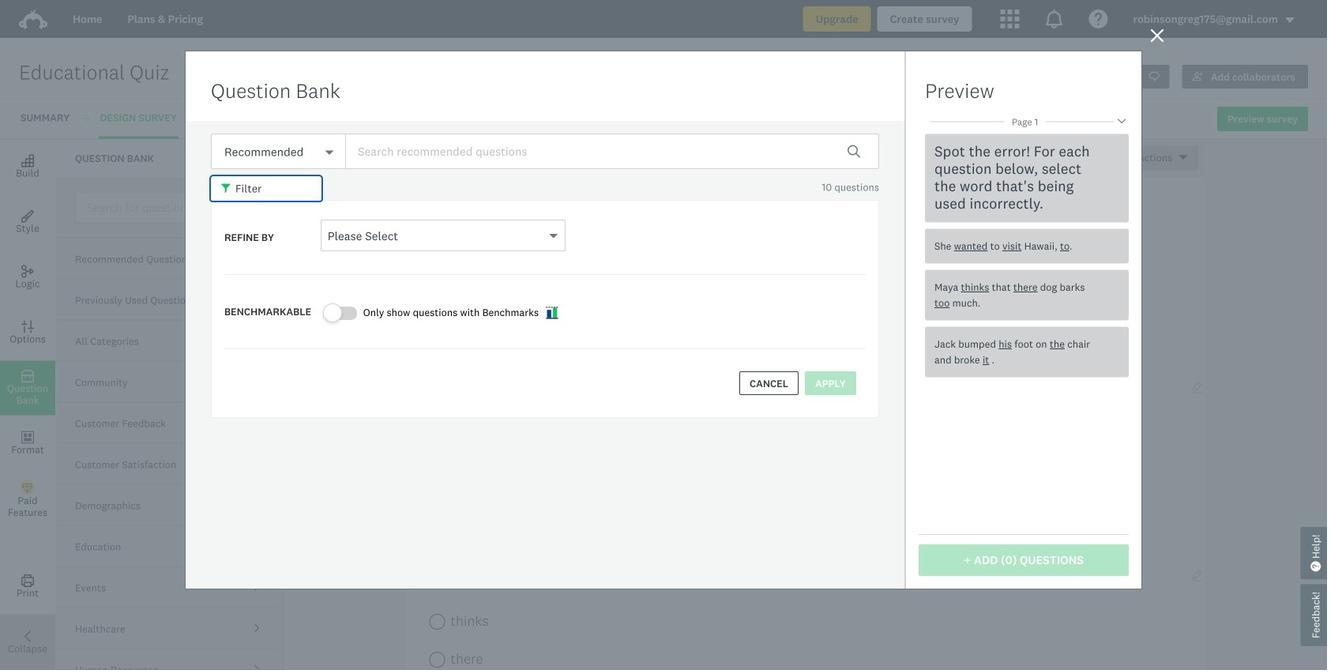 Task type: describe. For each thing, give the bounding box(es) containing it.
Search recommended questions text field
[[345, 134, 880, 169]]

2 products icon image from the left
[[1045, 9, 1064, 28]]

surveymonkey logo image
[[19, 9, 47, 29]]

Search for questions text field
[[75, 192, 276, 223]]

0 vertical spatial icon   xjtfe image
[[221, 183, 232, 194]]



Task type: locate. For each thing, give the bounding box(es) containing it.
0 horizontal spatial products icon image
[[1001, 9, 1020, 28]]

1 vertical spatial icon   xjtfe image
[[545, 306, 559, 319]]

0 horizontal spatial icon   xjtfe image
[[221, 183, 232, 194]]

1 horizontal spatial icon   xjtfe image
[[545, 306, 559, 319]]

products icon image
[[1001, 9, 1020, 28], [1045, 9, 1064, 28]]

help icon image
[[1089, 9, 1108, 28]]

icon   xjtfe image
[[221, 183, 232, 194], [545, 306, 559, 319]]

1 horizontal spatial products icon image
[[1045, 9, 1064, 28]]

1 products icon image from the left
[[1001, 9, 1020, 28]]



Task type: vqa. For each thing, say whether or not it's contained in the screenshot.
text box
no



